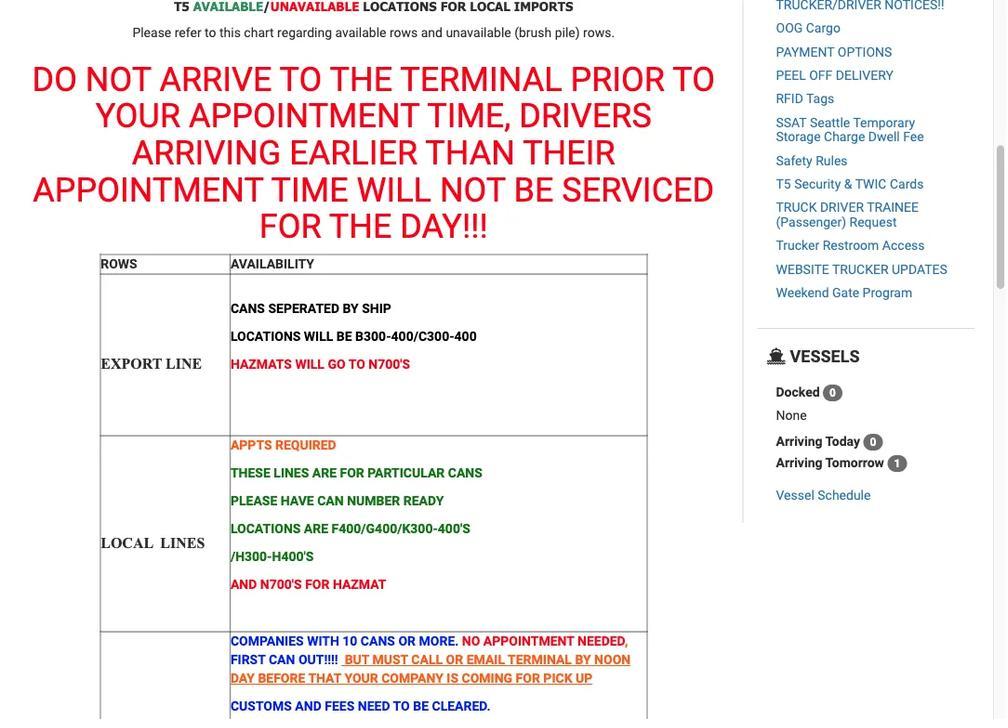 Task type: locate. For each thing, give the bounding box(es) containing it.
lines
[[274, 466, 309, 481], [160, 535, 205, 552]]

companies with 10 cans or more. no appointment needed ,
[[231, 634, 628, 650]]

please
[[231, 494, 277, 509]]

program
[[863, 285, 913, 301]]

1 vertical spatial cans
[[448, 466, 483, 481]]

cans up first can out!!!! but must call or email on the bottom
[[361, 634, 395, 650]]

1 horizontal spatial lines
[[274, 466, 309, 481]]

1 vertical spatial be
[[337, 329, 352, 344]]

export line
[[101, 356, 202, 372]]

for up availability
[[259, 207, 321, 246]]

1 horizontal spatial can
[[317, 494, 344, 509]]

lines left /h300-
[[160, 535, 205, 552]]

can
[[317, 494, 344, 509], [269, 653, 295, 668]]

0 vertical spatial locations
[[231, 329, 301, 344]]

1 vertical spatial 0
[[870, 436, 877, 449]]

peel off delivery link
[[776, 68, 894, 83]]

to down 'regarding'
[[280, 60, 322, 99]]

but
[[345, 653, 369, 668]]

will for b300-
[[304, 329, 333, 344]]

/h300-
[[231, 550, 272, 565]]

0 horizontal spatial and
[[231, 578, 257, 593]]

tags
[[806, 91, 835, 107]]

2 vertical spatial be
[[413, 699, 429, 715]]

for up please have can number ready
[[340, 466, 364, 481]]

t5 security & twic cards link
[[776, 177, 924, 192]]

locations for locations are f400/g400/k300-400's
[[231, 522, 301, 537]]

regarding
[[277, 25, 332, 40]]

be down drivers
[[514, 170, 554, 210]]

company
[[382, 671, 444, 687]]

1 vertical spatial can
[[269, 653, 295, 668]]

the
[[330, 60, 393, 99], [329, 207, 392, 246]]

trucker
[[832, 262, 889, 277]]

appointment up rows
[[33, 170, 263, 210]]

400
[[454, 329, 477, 344]]

for left pick
[[516, 671, 540, 687]]

arriving down none at the right of page
[[776, 434, 823, 449]]

for inside do not arrive to the terminal prior to your appointment time, drivers arriving earlier than their appointment time will not be serviced for the day!!!
[[259, 207, 321, 246]]

are up please have can number ready
[[312, 466, 337, 481]]

can right have
[[317, 494, 344, 509]]

your down "but"
[[345, 671, 378, 687]]

0 vertical spatial are
[[312, 466, 337, 481]]

are down have
[[304, 522, 328, 537]]

to
[[205, 25, 216, 40]]

be down company at the bottom left
[[413, 699, 429, 715]]

or up the is
[[446, 653, 463, 668]]

their
[[523, 133, 615, 173]]

cans down availability
[[231, 301, 265, 316]]

1 vertical spatial not
[[440, 170, 506, 210]]

please
[[132, 25, 171, 40]]

to right need at the bottom left
[[393, 699, 410, 715]]

0 right docked in the right of the page
[[830, 387, 836, 400]]

0 horizontal spatial by
[[343, 301, 359, 316]]

will left go
[[295, 357, 325, 372]]

appointment up the time
[[189, 96, 419, 136]]

email
[[467, 653, 505, 668]]

0 horizontal spatial or
[[398, 634, 416, 650]]

2 arriving from the top
[[776, 455, 823, 471]]

peel
[[776, 68, 806, 83]]

for
[[259, 207, 321, 246], [340, 466, 364, 481], [305, 578, 330, 593], [516, 671, 540, 687]]

do not arrive to the terminal prior to your appointment time, drivers arriving earlier than their appointment time will not be serviced for the day!!!
[[32, 60, 715, 246]]

1 horizontal spatial cans
[[361, 634, 395, 650]]

will up 'hazmats will go to n700's'
[[304, 329, 333, 344]]

truck
[[776, 200, 817, 215]]

1 vertical spatial the
[[329, 207, 392, 246]]

1 vertical spatial arriving
[[776, 455, 823, 471]]

be
[[514, 170, 554, 210], [337, 329, 352, 344], [413, 699, 429, 715]]

be up go
[[337, 329, 352, 344]]

safety
[[776, 153, 813, 168]]

vessel schedule link
[[776, 488, 871, 503]]

1 vertical spatial lines
[[160, 535, 205, 552]]

vessel
[[776, 488, 815, 503]]

1 vertical spatial appointment
[[33, 170, 263, 210]]

by up up at the bottom
[[575, 653, 591, 668]]

arriving today 0 arriving tomorrow 1
[[776, 434, 901, 471]]

0 horizontal spatial your
[[96, 96, 181, 136]]

0 vertical spatial the
[[330, 60, 393, 99]]

1 vertical spatial and
[[295, 699, 322, 715]]

1 arriving from the top
[[776, 434, 823, 449]]

seperated
[[268, 301, 340, 316]]

0 up tomorrow
[[870, 436, 877, 449]]

or up "must" on the left bottom of page
[[398, 634, 416, 650]]

by
[[343, 301, 359, 316], [575, 653, 591, 668]]

options
[[838, 44, 892, 59]]

and
[[231, 578, 257, 593], [295, 699, 322, 715]]

2 vertical spatial appointment
[[484, 634, 574, 650]]

n700's down /h300-h400's
[[260, 578, 302, 593]]

hazmats
[[231, 357, 292, 372]]

can up before
[[269, 653, 295, 668]]

0 vertical spatial by
[[343, 301, 359, 316]]

and
[[421, 25, 443, 40]]

1 vertical spatial terminal
[[505, 653, 572, 668]]

arriving up vessel
[[776, 455, 823, 471]]

your down 'please'
[[96, 96, 181, 136]]

to right go
[[349, 357, 365, 372]]

0 vertical spatial 0
[[830, 387, 836, 400]]

(brush
[[515, 25, 552, 40]]

0 horizontal spatial not
[[85, 60, 151, 99]]

temporary
[[853, 115, 915, 130]]

lines up have
[[274, 466, 309, 481]]

cans
[[231, 301, 265, 316], [448, 466, 483, 481], [361, 634, 395, 650]]

oog
[[776, 20, 803, 36]]

access
[[883, 238, 925, 253]]

available
[[335, 25, 386, 40]]

these lines are for particular cans
[[231, 466, 483, 481]]

n700's down b300-
[[369, 357, 410, 372]]

0 vertical spatial be
[[514, 170, 554, 210]]

0 vertical spatial arriving
[[776, 434, 823, 449]]

2 locations from the top
[[231, 522, 301, 537]]

charge
[[824, 129, 865, 145]]

0 vertical spatial will
[[357, 170, 432, 210]]

is
[[447, 671, 459, 687]]

1 vertical spatial n700's
[[260, 578, 302, 593]]

0 vertical spatial can
[[317, 494, 344, 509]]

terminal down unavailable
[[400, 60, 562, 99]]

1 vertical spatial your
[[345, 671, 378, 687]]

rows
[[101, 257, 137, 272]]

1 vertical spatial will
[[304, 329, 333, 344]]

rfid tags link
[[776, 91, 835, 107]]

arriving
[[132, 133, 281, 173]]

0 vertical spatial and
[[231, 578, 257, 593]]

&
[[844, 177, 852, 192]]

hazmat
[[333, 578, 386, 593]]

ship
[[362, 301, 391, 316]]

delivery
[[836, 68, 894, 83]]

1 horizontal spatial be
[[413, 699, 429, 715]]

vessels
[[786, 347, 860, 367]]

line
[[166, 356, 202, 372]]

will right the time
[[357, 170, 432, 210]]

0 vertical spatial terminal
[[400, 60, 562, 99]]

truck driver trainee (passenger) request link
[[776, 200, 919, 230]]

0 vertical spatial your
[[96, 96, 181, 136]]

cans up 400's
[[448, 466, 483, 481]]

the down available
[[330, 60, 393, 99]]

0 horizontal spatial can
[[269, 653, 295, 668]]

will for to
[[295, 357, 325, 372]]

0 vertical spatial not
[[85, 60, 151, 99]]

0 vertical spatial or
[[398, 634, 416, 650]]

1 horizontal spatial or
[[446, 653, 463, 668]]

0 horizontal spatial 0
[[830, 387, 836, 400]]

for down h400's at the bottom of page
[[305, 578, 330, 593]]

and left fees
[[295, 699, 322, 715]]

to right "prior"
[[673, 60, 715, 99]]

locations up /h300-h400's
[[231, 522, 301, 537]]

and down /h300-
[[231, 578, 257, 593]]

0 vertical spatial n700's
[[369, 357, 410, 372]]

not down time,
[[440, 170, 506, 210]]

appointment up email
[[484, 634, 574, 650]]

1 horizontal spatial by
[[575, 653, 591, 668]]

your
[[96, 96, 181, 136], [345, 671, 378, 687]]

1 vertical spatial by
[[575, 653, 591, 668]]

terminal up pick
[[505, 653, 572, 668]]

by inside by noon day before
[[575, 653, 591, 668]]

the down earlier
[[329, 207, 392, 246]]

1
[[894, 458, 901, 471]]

1 horizontal spatial 0
[[870, 436, 877, 449]]

tomorrow
[[825, 455, 884, 471]]

driver
[[820, 200, 864, 215]]

restroom
[[823, 238, 879, 253]]

1 vertical spatial or
[[446, 653, 463, 668]]

not down 'please'
[[85, 60, 151, 99]]

hazmats will go to n700's
[[231, 357, 410, 372]]

oog cargo link
[[776, 20, 841, 36]]

up
[[576, 671, 593, 687]]

first
[[231, 653, 265, 668]]

no
[[462, 634, 480, 650]]

before
[[258, 671, 305, 687]]

rules
[[816, 153, 848, 168]]

2 vertical spatial will
[[295, 357, 325, 372]]

0 vertical spatial lines
[[274, 466, 309, 481]]

pile)
[[555, 25, 580, 40]]

terminal
[[400, 60, 562, 99], [505, 653, 572, 668]]

by left 'ship'
[[343, 301, 359, 316]]

locations
[[231, 329, 301, 344], [231, 522, 301, 537]]

0 horizontal spatial n700's
[[260, 578, 302, 593]]

0 vertical spatial cans
[[231, 301, 265, 316]]

locations up the hazmats
[[231, 329, 301, 344]]

2 horizontal spatial cans
[[448, 466, 483, 481]]

please refer to this chart regarding available rows and unavailable (brush pile) rows.
[[132, 25, 615, 40]]

1 locations from the top
[[231, 329, 301, 344]]

storage
[[776, 129, 821, 145]]

,
[[625, 634, 628, 650]]

1 horizontal spatial n700's
[[369, 357, 410, 372]]

1 vertical spatial locations
[[231, 522, 301, 537]]

please have can number ready
[[231, 494, 444, 509]]

2 horizontal spatial be
[[514, 170, 554, 210]]



Task type: describe. For each thing, give the bounding box(es) containing it.
ship image
[[767, 348, 786, 365]]

refer
[[175, 25, 201, 40]]

1 horizontal spatial not
[[440, 170, 506, 210]]

twic
[[855, 177, 887, 192]]

off
[[809, 68, 833, 83]]

docked 0 none
[[776, 385, 836, 423]]

request
[[850, 214, 897, 230]]

seattle
[[810, 115, 850, 130]]

must
[[373, 653, 408, 668]]

than
[[425, 133, 515, 173]]

website trucker updates link
[[776, 262, 948, 277]]

/h300-h400's
[[231, 550, 314, 565]]

h400's
[[272, 550, 314, 565]]

1 horizontal spatial your
[[345, 671, 378, 687]]

ssat seattle temporary storage charge dwell fee link
[[776, 115, 924, 145]]

trainee
[[867, 200, 919, 215]]

docked
[[776, 385, 820, 400]]

cans seperated by ship
[[231, 301, 391, 316]]

appts required
[[231, 438, 336, 453]]

trucker
[[776, 238, 820, 253]]

400's
[[438, 522, 470, 537]]

gate
[[832, 285, 860, 301]]

1 vertical spatial are
[[304, 522, 328, 537]]

export
[[101, 356, 162, 372]]

website
[[776, 262, 829, 277]]

10
[[343, 634, 358, 650]]

0 inside "docked 0 none"
[[830, 387, 836, 400]]

prior
[[571, 60, 665, 99]]

unavailable
[[446, 25, 511, 40]]

(passenger)
[[776, 214, 846, 230]]

safety rules link
[[776, 153, 848, 168]]

go
[[328, 357, 346, 372]]

that your company is coming for pick up
[[305, 671, 593, 687]]

updates
[[892, 262, 948, 277]]

schedule
[[818, 488, 871, 503]]

payment options link
[[776, 44, 892, 59]]

none
[[776, 408, 807, 423]]

2 vertical spatial cans
[[361, 634, 395, 650]]

out!!!!
[[298, 653, 338, 668]]

vessel schedule
[[776, 488, 871, 503]]

locations will be b300-400/c300-400
[[231, 329, 477, 344]]

and n700's for hazmat
[[231, 578, 386, 593]]

number
[[347, 494, 400, 509]]

fee
[[903, 129, 924, 145]]

oog cargo payment options peel off delivery rfid tags ssat seattle temporary storage charge dwell fee safety rules t5 security & twic cards truck driver trainee (passenger) request trucker restroom access website trucker updates weekend gate program
[[776, 20, 948, 301]]

locations are f400/g400/k300-400's
[[231, 522, 470, 537]]

these
[[231, 466, 270, 481]]

security
[[794, 177, 841, 192]]

0 horizontal spatial cans
[[231, 301, 265, 316]]

particular
[[368, 466, 445, 481]]

terminal inside do not arrive to the terminal prior to your appointment time, drivers arriving earlier than their appointment time will not be serviced for the day!!!
[[400, 60, 562, 99]]

serviced
[[562, 170, 714, 210]]

that
[[308, 671, 341, 687]]

1 horizontal spatial and
[[295, 699, 322, 715]]

cargo
[[806, 20, 841, 36]]

by noon day before
[[231, 653, 631, 687]]

first can out!!!! but must call or email
[[231, 653, 505, 668]]

needed
[[578, 634, 625, 650]]

customs and fees need to be cleared.
[[231, 699, 491, 715]]

noon
[[594, 653, 631, 668]]

be inside do not arrive to the terminal prior to your appointment time, drivers arriving earlier than their appointment time will not be serviced for the day!!!
[[514, 170, 554, 210]]

required
[[275, 438, 336, 453]]

drivers
[[519, 96, 652, 136]]

rfid
[[776, 91, 803, 107]]

locations for locations will be b300-400/c300-400
[[231, 329, 301, 344]]

0 vertical spatial appointment
[[189, 96, 419, 136]]

call
[[411, 653, 443, 668]]

ssat
[[776, 115, 807, 130]]

fees
[[325, 699, 355, 715]]

time
[[271, 170, 348, 210]]

0 inside arriving today 0 arriving tomorrow 1
[[870, 436, 877, 449]]

your inside do not arrive to the terminal prior to your appointment time, drivers arriving earlier than their appointment time will not be serviced for the day!!!
[[96, 96, 181, 136]]

appts
[[231, 438, 272, 453]]

local  lines
[[101, 535, 205, 552]]

trucker restroom access link
[[776, 238, 925, 253]]

day
[[231, 671, 255, 687]]

weekend gate program link
[[776, 285, 913, 301]]

b300-
[[355, 329, 391, 344]]

0 horizontal spatial be
[[337, 329, 352, 344]]

day!!!
[[400, 207, 488, 246]]

f400/g400/k300-
[[332, 522, 438, 537]]

0 horizontal spatial lines
[[160, 535, 205, 552]]

cleared.
[[432, 699, 491, 715]]

arrive
[[159, 60, 272, 99]]

t5
[[776, 177, 791, 192]]

companies
[[231, 634, 304, 650]]

weekend
[[776, 285, 829, 301]]

time,
[[427, 96, 511, 136]]

pick
[[544, 671, 572, 687]]

cards
[[890, 177, 924, 192]]

will inside do not arrive to the terminal prior to your appointment time, drivers arriving earlier than their appointment time will not be serviced for the day!!!
[[357, 170, 432, 210]]



Task type: vqa. For each thing, say whether or not it's contained in the screenshot.
the COMING
yes



